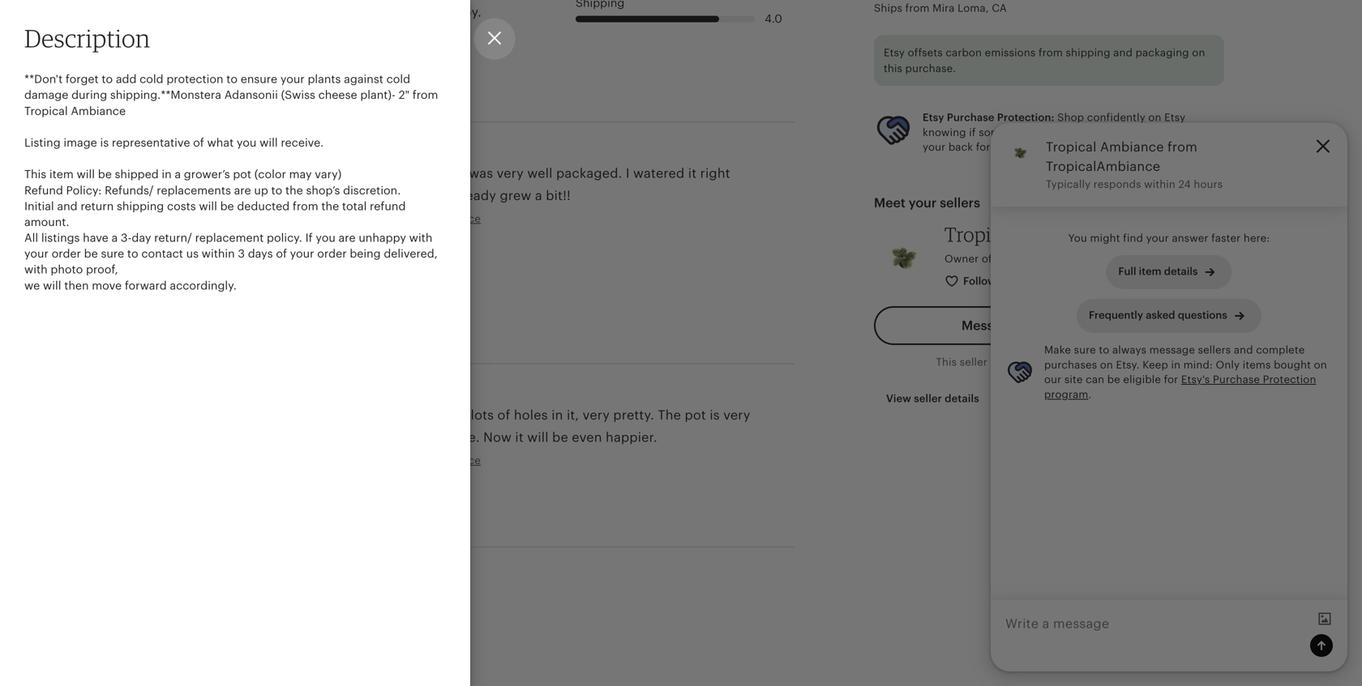 Task type: vqa. For each thing, say whether or not it's contained in the screenshot.
shipped
yes



Task type: locate. For each thing, give the bounding box(es) containing it.
0 horizontal spatial the
[[285, 184, 303, 197]]

cold up "2""
[[386, 73, 410, 86]]

my left may
[[265, 166, 284, 181]]

you might find your answer faster here:
[[1069, 232, 1270, 245]]

1 horizontal spatial got
[[1205, 126, 1223, 139]]

1 item: from the top
[[195, 29, 221, 41]]

1 vertical spatial this
[[936, 356, 957, 369]]

purchased up return/
[[138, 213, 192, 225]]

1 vertical spatial shipping
[[117, 200, 164, 213]]

tropical down damage
[[24, 104, 68, 117]]

ambiance down an on the right top of page
[[1100, 140, 1164, 154]]

0 vertical spatial item:
[[195, 29, 221, 41]]

message
[[1150, 344, 1195, 357]]

1 horizontal spatial the
[[658, 408, 681, 423]]

up up deducted
[[254, 184, 268, 197]]

eligible down something
[[1008, 141, 1046, 153]]

0 horizontal spatial tropical
[[24, 104, 68, 117]]

1 vertical spatial is
[[710, 408, 720, 423]]

days down may
[[273, 188, 302, 203]]

days right 3
[[248, 247, 273, 260]]

tropical ambiance image
[[874, 227, 935, 288]]

2 order from the left
[[317, 247, 347, 260]]

an
[[1125, 126, 1137, 139]]

watered
[[633, 166, 685, 181]]

plants
[[308, 73, 341, 86]]

pot up few
[[233, 168, 251, 181]]

0 horizontal spatial have
[[83, 232, 108, 245]]

0 horizontal spatial this
[[24, 168, 46, 181]]

for left 'all'
[[976, 141, 991, 153]]

be inside make sure to always message sellers and complete purchases on etsy. keep in mind: only items bought on our site can be eligible for
[[1108, 374, 1121, 386]]

so inside i always wanted one and now i have it. the plant has lots of holes in it, very pretty.  the pot is very small so i went up  in size after i got it use to my home. now it will be even happier.
[[175, 431, 189, 445]]

are up being
[[339, 232, 356, 245]]

0 horizontal spatial my
[[265, 166, 284, 181]]

grew
[[500, 188, 532, 203]]

was
[[145, 166, 170, 181], [364, 166, 388, 181], [469, 166, 493, 181]]

might
[[1090, 232, 1120, 245]]

my down plant
[[417, 431, 437, 445]]

0 horizontal spatial pot
[[233, 168, 251, 181]]

up
[[254, 184, 268, 197], [235, 431, 251, 445]]

0 vertical spatial purchased
[[138, 29, 192, 41]]

0 horizontal spatial cold
[[140, 73, 164, 86]]

order up photo
[[52, 247, 81, 260]]

item:
[[195, 29, 221, 41], [195, 213, 221, 225]]

waited
[[201, 188, 243, 203]]

etsy offsets carbon emissions from shipping and packaging on this purchase.
[[884, 47, 1206, 75]]

0 horizontal spatial eligible
[[1008, 141, 1046, 153]]

1 vertical spatial within
[[202, 247, 235, 260]]

0 vertical spatial sure
[[101, 247, 124, 260]]

0 horizontal spatial are
[[234, 184, 251, 197]]

happy
[[191, 166, 231, 181]]

0 vertical spatial you
[[237, 136, 257, 149]]

1 vertical spatial my
[[417, 431, 437, 445]]

refund
[[370, 200, 406, 213]]

etsy up 'we've'
[[1165, 112, 1186, 124]]

be inside i always wanted one and now i have it. the plant has lots of holes in it, very pretty.  the pot is very small so i went up  in size after i got it use to my home. now it will be even happier.
[[552, 431, 568, 445]]

cold up shipping.**monstera
[[140, 73, 164, 86]]

0 vertical spatial so
[[173, 166, 188, 181]]

1 horizontal spatial my
[[417, 431, 437, 445]]

will up policy:
[[77, 168, 95, 181]]

days inside this item will be shipped in a grower's pot (color may vary) refund policy: refunds/ replacements are up to the shop's discretion. initial and return shipping costs will be deducted from the total refund amount. all listings have a 3-day return/ replacement policy. if you are unhappy with your order be sure to contact us within 3 days of your order being delivered, with photo proof, we will then move forward accordingly.
[[248, 247, 273, 260]]

my inside i always wanted one and now i have it. the plant has lots of holes in it, very pretty.  the pot is very small so i went up  in size after i got it use to my home. now it will be even happier.
[[417, 431, 437, 445]]

in left the "size"
[[255, 431, 266, 445]]

0 vertical spatial have
[[83, 232, 108, 245]]

2 vertical spatial tropical
[[945, 223, 1016, 247]]

are up deducted
[[234, 184, 251, 197]]

purchase down only
[[1213, 374, 1260, 386]]

1 vertical spatial days
[[248, 247, 273, 260]]

tropical up the owner
[[945, 223, 1016, 247]]

tropical for tropical ambiance from
[[1046, 140, 1097, 154]]

0 horizontal spatial sure
[[101, 247, 124, 260]]

1 vertical spatial ambiance
[[1100, 140, 1164, 154]]

keep
[[1143, 359, 1169, 371]]

it right now
[[515, 431, 524, 445]]

typically responds within 24 hours
[[1046, 178, 1223, 191]]

1 horizontal spatial always
[[1113, 344, 1147, 357]]

protection
[[167, 73, 223, 86]]

have left it.
[[333, 408, 363, 423]]

you
[[1069, 232, 1087, 245]]

0 horizontal spatial shipping
[[117, 200, 164, 213]]

listing image is representative of what you will receive.
[[24, 136, 324, 149]]

purchased
[[138, 29, 192, 41], [138, 213, 192, 225]]

for inside make sure to always message sellers and complete purchases on etsy. keep in mind: only items bought on our site can be eligible for
[[1164, 374, 1179, 386]]

deducted
[[237, 200, 290, 213]]

tropical for tropical ambiance owner of
[[945, 223, 1016, 247]]

1 horizontal spatial have
[[333, 408, 363, 423]]

3 was from the left
[[469, 166, 493, 181]]

may
[[289, 168, 312, 181]]

1 the from the left
[[383, 408, 406, 423]]

this inside this item will be shipped in a grower's pot (color may vary) refund policy: refunds/ replacements are up to the shop's discretion. initial and return shipping costs will be deducted from the total refund amount. all listings have a 3-day return/ replacement policy. if you are unhappy with your order be sure to contact us within 3 days of your order being delivered, with photo proof, we will then move forward accordingly.
[[24, 168, 46, 181]]

1 vertical spatial always
[[145, 408, 187, 423]]

a left bit!!
[[535, 188, 542, 203]]

0 horizontal spatial for
[[976, 141, 991, 153]]

from right "2""
[[413, 89, 438, 102]]

i inside i always wanted one and now i have it. the plant has lots of holes in it, very pretty.  the pot is very small so i went up  in size after i got it use to my home. now it will be even happier.
[[138, 408, 142, 423]]

so right small
[[175, 431, 189, 445]]

knowing
[[923, 126, 966, 139]]

24 left hours at the right
[[1179, 178, 1191, 191]]

always inside i always wanted one and now i have it. the plant has lots of holes in it, very pretty.  the pot is very small so i went up  in size after i got it use to my home. now it will be even happier.
[[145, 408, 187, 423]]

the
[[383, 408, 406, 423], [658, 408, 681, 423]]

0 horizontal spatial very
[[497, 166, 524, 181]]

pretty.
[[613, 408, 654, 423]]

listing
[[24, 136, 61, 149]]

purchase inside the etsy's purchase protection program
[[1213, 374, 1260, 386]]

so up replacements at the left
[[173, 166, 188, 181]]

24 left hours.
[[1115, 356, 1127, 369]]

on up order,
[[1149, 112, 1162, 124]]

total
[[342, 200, 367, 213]]

if
[[969, 126, 976, 139]]

of inside i always wanted one and now i have it. the plant has lots of holes in it, very pretty.  the pot is very small so i went up  in size after i got it use to my home. now it will be even happier.
[[498, 408, 510, 423]]

1 vertical spatial are
[[339, 232, 356, 245]]

sure up proof,
[[101, 247, 124, 260]]

responds down 'tropical ambiance from'
[[1094, 178, 1142, 191]]

days inside the i was so happy with my order. plant was healthy and was very well packaged. i watered it right away and waited few days to repot.  it looks like it already grew a bit!!
[[273, 188, 302, 203]]

2 horizontal spatial etsy
[[1165, 112, 1186, 124]]

within inside this item will be shipped in a grower's pot (color may vary) refund policy: refunds/ replacements are up to the shop's discretion. initial and return shipping costs will be deducted from the total refund amount. all listings have a 3-day return/ replacement policy. if you are unhappy with your order be sure to contact us within 3 days of your order being delivered, with photo proof, we will then move forward accordingly.
[[202, 247, 235, 260]]

ambiance down typically
[[1020, 223, 1109, 247]]

0 vertical spatial pot
[[233, 168, 251, 181]]

pot inside this item will be shipped in a grower's pot (color may vary) refund policy: refunds/ replacements are up to the shop's discretion. initial and return shipping costs will be deducted from the total refund amount. all listings have a 3-day return/ replacement policy. if you are unhappy with your order be sure to contact us within 3 days of your order being delivered, with photo proof, we will then move forward accordingly.
[[233, 168, 251, 181]]

sure right make
[[1074, 344, 1096, 357]]

etsy inside etsy offsets carbon emissions from shipping and packaging on this purchase.
[[884, 47, 905, 59]]

shipping down refunds/
[[117, 200, 164, 213]]

for down keep on the bottom right
[[1164, 374, 1179, 386]]

purchased item:
[[138, 29, 224, 41], [138, 213, 224, 225]]

i always wanted one and now i have it. the plant has lots of holes in it, very pretty.  the pot is very small so i went up  in size after i got it use to my home. now it will be even happier.
[[138, 408, 751, 445]]

this left seller at the right bottom
[[936, 356, 957, 369]]

1 vertical spatial purchased
[[138, 213, 192, 225]]

0 horizontal spatial the
[[383, 408, 406, 423]]

1 horizontal spatial eligible
[[1124, 374, 1161, 386]]

plant
[[328, 166, 360, 181]]

tropical inside tropical ambiance owner of
[[945, 223, 1016, 247]]

1 horizontal spatial order
[[317, 247, 347, 260]]

0 vertical spatial ambiance
[[71, 104, 126, 117]]

ambiance inside the **don't forget to add cold protection to ensure your plants against cold damage during shipping.**monstera adansonii (swiss cheese plant)- 2" from tropical ambiance
[[71, 104, 126, 117]]

1 vertical spatial up
[[235, 431, 251, 445]]

this for this item will be shipped in a grower's pot (color may vary) refund policy: refunds/ replacements are up to the shop's discretion. initial and return shipping costs will be deducted from the total refund amount. all listings have a 3-day return/ replacement policy. if you are unhappy with your order be sure to contact us within 3 days of your order being delivered, with photo proof, we will then move forward accordingly.
[[24, 168, 46, 181]]

will inside i always wanted one and now i have it. the plant has lots of holes in it, very pretty.  the pot is very small so i went up  in size after i got it use to my home. now it will be even happier.
[[527, 431, 549, 445]]

eligible
[[1008, 141, 1046, 153], [1124, 374, 1161, 386]]

happier.
[[606, 431, 658, 445]]

well
[[527, 166, 553, 181]]

1 horizontal spatial cold
[[386, 73, 410, 86]]

1 horizontal spatial shipping
[[1066, 47, 1111, 59]]

shipping up 'shop'
[[1066, 47, 1111, 59]]

to down order.
[[305, 188, 318, 203]]

to up "adansonii"
[[226, 73, 238, 86]]

1 was from the left
[[145, 166, 170, 181]]

from right emissions
[[1039, 47, 1063, 59]]

with up the we
[[24, 263, 48, 276]]

1 vertical spatial for
[[1164, 374, 1179, 386]]

1 vertical spatial item:
[[195, 213, 221, 225]]

always up etsy.
[[1113, 344, 1147, 357]]

i up small
[[138, 408, 142, 423]]

4.0
[[765, 12, 783, 25]]

1 vertical spatial so
[[175, 431, 189, 445]]

if
[[305, 232, 313, 245]]

0 vertical spatial purchase
[[947, 112, 995, 124]]

up down one at the left
[[235, 431, 251, 445]]

this
[[884, 62, 903, 75]]

1 horizontal spatial up
[[254, 184, 268, 197]]

seller
[[960, 356, 988, 369]]

in down the message
[[1171, 359, 1181, 371]]

0 vertical spatial my
[[265, 166, 284, 181]]

0 horizontal spatial was
[[145, 166, 170, 181]]

hours
[[1194, 178, 1223, 191]]

from inside etsy offsets carbon emissions from shipping and packaging on this purchase.
[[1039, 47, 1063, 59]]

purchases down "wrong"
[[1049, 141, 1102, 153]]

will up (color
[[260, 136, 278, 149]]

with inside shop confidently on etsy knowing if something goes wrong with an order, we've got your back for all eligible purchases —
[[1100, 126, 1122, 139]]

shop
[[1058, 112, 1084, 124]]

1 horizontal spatial is
[[710, 408, 720, 423]]

damage
[[24, 89, 68, 102]]

shipping inside this item will be shipped in a grower's pot (color may vary) refund policy: refunds/ replacements are up to the shop's discretion. initial and return shipping costs will be deducted from the total refund amount. all listings have a 3-day return/ replacement policy. if you are unhappy with your order be sure to contact us within 3 days of your order being delivered, with photo proof, we will then move forward accordingly.
[[117, 200, 164, 213]]

2 cold from the left
[[386, 73, 410, 86]]

0 horizontal spatial within
[[202, 247, 235, 260]]

0 vertical spatial days
[[273, 188, 302, 203]]

order left being
[[317, 247, 347, 260]]

item: up the protection
[[195, 29, 221, 41]]

0 vertical spatial always
[[1113, 344, 1147, 357]]

is
[[100, 136, 109, 149], [710, 408, 720, 423]]

the
[[285, 184, 303, 197], [321, 200, 339, 213]]

and up the "size"
[[269, 408, 292, 423]]

your up (swiss at the left top of the page
[[280, 73, 305, 86]]

1 vertical spatial responds
[[1029, 356, 1077, 369]]

item
[[49, 168, 74, 181]]

and left packaging
[[1114, 47, 1133, 59]]

i
[[326, 408, 330, 423], [193, 431, 196, 445], [331, 431, 335, 445]]

be up replacement
[[220, 200, 234, 213]]

0 vertical spatial is
[[100, 136, 109, 149]]

always up small
[[145, 408, 187, 423]]

1 horizontal spatial a
[[175, 168, 181, 181]]

1 vertical spatial eligible
[[1124, 374, 1161, 386]]

costs
[[167, 200, 196, 213]]

1 horizontal spatial 24
[[1179, 178, 1191, 191]]

eligible inside shop confidently on etsy knowing if something goes wrong with an order, we've got your back for all eligible purchases —
[[1008, 141, 1046, 153]]

1 vertical spatial purchased item:
[[138, 213, 224, 225]]

and down grower's
[[173, 188, 197, 203]]

item: down waited at top
[[195, 213, 221, 225]]

is right image
[[100, 136, 109, 149]]

mira
[[933, 2, 955, 14]]

0 vertical spatial up
[[254, 184, 268, 197]]

home.
[[440, 431, 480, 445]]

2 purchased from the top
[[138, 213, 192, 225]]

always inside make sure to always message sellers and complete purchases on etsy. keep in mind: only items bought on our site can be eligible for
[[1113, 344, 1147, 357]]

healthy
[[392, 166, 438, 181]]

1 vertical spatial got
[[338, 431, 360, 445]]

2 item: from the top
[[195, 213, 221, 225]]

your down all
[[24, 247, 49, 260]]

in
[[162, 168, 172, 181], [1171, 359, 1181, 371], [552, 408, 563, 423], [255, 431, 266, 445]]

was up already
[[469, 166, 493, 181]]

1 vertical spatial purchase
[[1213, 374, 1260, 386]]

the down shop's
[[321, 200, 339, 213]]

goes
[[1037, 126, 1062, 139]]

holes
[[514, 408, 548, 423]]

eligible inside make sure to always message sellers and complete purchases on etsy. keep in mind: only items bought on our site can be eligible for
[[1124, 374, 1161, 386]]

shop's
[[306, 184, 340, 197]]

will right the we
[[43, 279, 61, 292]]

for inside shop confidently on etsy knowing if something goes wrong with an order, we've got your back for all eligible purchases —
[[976, 141, 991, 153]]

1 order from the left
[[52, 247, 81, 260]]

of down policy.
[[276, 247, 287, 260]]

is right pretty.
[[710, 408, 720, 423]]

on inside shop confidently on etsy knowing if something goes wrong with an order, we've got your back for all eligible purchases —
[[1149, 112, 1162, 124]]

from inside the **don't forget to add cold protection to ensure your plants against cold damage during shipping.**monstera adansonii (swiss cheese plant)- 2" from tropical ambiance
[[413, 89, 438, 102]]

and down policy:
[[57, 200, 78, 213]]

this for this seller usually responds within 24 hours.
[[936, 356, 957, 369]]

of right lots
[[498, 408, 510, 423]]

responds
[[1094, 178, 1142, 191], [1029, 356, 1077, 369]]

follow shop button
[[933, 267, 1038, 297]]

2 horizontal spatial within
[[1144, 178, 1176, 191]]

1 vertical spatial a
[[535, 188, 542, 203]]

ambiance down during in the left of the page
[[71, 104, 126, 117]]

purchases inside make sure to always message sellers and complete purchases on etsy. keep in mind: only items bought on our site can be eligible for
[[1045, 359, 1097, 371]]

2 was from the left
[[364, 166, 388, 181]]

and up the items in the right bottom of the page
[[1234, 344, 1253, 357]]

purchase.
[[906, 62, 956, 75]]

tropical down "wrong"
[[1046, 140, 1097, 154]]

0 vertical spatial for
[[976, 141, 991, 153]]

2 purchased item: from the top
[[138, 213, 224, 225]]

will down replacements at the left
[[199, 200, 217, 213]]

you right if
[[316, 232, 336, 245]]

so
[[173, 166, 188, 181], [175, 431, 189, 445]]

small
[[138, 431, 171, 445]]

purchased item: down costs
[[138, 213, 224, 225]]

pot inside i always wanted one and now i have it. the plant has lots of holes in it, very pretty.  the pot is very small so i went up  in size after i got it use to my home. now it will be even happier.
[[685, 408, 706, 423]]

0 vertical spatial purchases
[[1049, 141, 1102, 153]]

0 vertical spatial tropical
[[24, 104, 68, 117]]

1 vertical spatial the
[[321, 200, 339, 213]]

after
[[298, 431, 327, 445]]

got right 'we've'
[[1205, 126, 1223, 139]]

0 vertical spatial are
[[234, 184, 251, 197]]

got right after
[[338, 431, 360, 445]]

purchased up the protection
[[138, 29, 192, 41]]

accordingly.
[[170, 279, 237, 292]]

within up can
[[1080, 356, 1112, 369]]

against
[[344, 73, 383, 86]]

have left 3-
[[83, 232, 108, 245]]

from down shop's
[[293, 200, 318, 213]]

with up —
[[1100, 126, 1122, 139]]

shipped
[[115, 168, 159, 181]]

(swiss
[[281, 89, 315, 102]]

etsy's purchase protection program
[[1045, 374, 1317, 401]]

to left add
[[102, 73, 113, 86]]

0 vertical spatial eligible
[[1008, 141, 1046, 153]]

1 horizontal spatial you
[[316, 232, 336, 245]]

will down holes
[[527, 431, 549, 445]]

0 vertical spatial purchased item:
[[138, 29, 224, 41]]

1 horizontal spatial for
[[1164, 374, 1179, 386]]

with
[[1100, 126, 1122, 139], [234, 166, 261, 181], [409, 232, 433, 245], [24, 263, 48, 276]]

ambiance inside tropical ambiance owner of
[[1020, 223, 1109, 247]]

2 vertical spatial a
[[111, 232, 118, 245]]

1 horizontal spatial tropical
[[945, 223, 1016, 247]]

be right can
[[1108, 374, 1121, 386]]

bit!!
[[546, 188, 571, 203]]

very inside the i was so happy with my order. plant was healthy and was very well packaged. i watered it right away and waited few days to repot.  it looks like it already grew a bit!!
[[497, 166, 524, 181]]

on inside etsy offsets carbon emissions from shipping and packaging on this purchase.
[[1192, 47, 1206, 59]]

repot.
[[322, 188, 360, 203]]

1 horizontal spatial was
[[364, 166, 388, 181]]

2 horizontal spatial was
[[469, 166, 493, 181]]

protection
[[1263, 374, 1317, 386]]

etsy up this
[[884, 47, 905, 59]]

0 horizontal spatial up
[[235, 431, 251, 445]]

1 horizontal spatial this
[[936, 356, 957, 369]]

was up discretion.
[[364, 166, 388, 181]]

0 horizontal spatial purchase
[[947, 112, 995, 124]]

0 vertical spatial responds
[[1094, 178, 1142, 191]]

you inside this item will be shipped in a grower's pot (color may vary) refund policy: refunds/ replacements are up to the shop's discretion. initial and return shipping costs will be deducted from the total refund amount. all listings have a 3-day return/ replacement policy. if you are unhappy with your order be sure to contact us within 3 days of your order being delivered, with photo proof, we will then move forward accordingly.
[[316, 232, 336, 245]]

with up delivered,
[[409, 232, 433, 245]]

to
[[102, 73, 113, 86], [226, 73, 238, 86], [271, 184, 282, 197], [305, 188, 318, 203], [127, 247, 138, 260], [1099, 344, 1110, 357], [401, 431, 414, 445]]

1 vertical spatial you
[[316, 232, 336, 245]]

shipping
[[1066, 47, 1111, 59], [117, 200, 164, 213]]

amount.
[[24, 216, 69, 229]]

very
[[497, 166, 524, 181], [583, 408, 610, 423], [724, 408, 751, 423]]

ca
[[992, 2, 1007, 14]]

it
[[364, 188, 372, 203]]

2 horizontal spatial tropical
[[1046, 140, 1097, 154]]

got inside shop confidently on etsy knowing if something goes wrong with an order, we've got your back for all eligible purchases —
[[1205, 126, 1223, 139]]

within left hours at the right
[[1144, 178, 1176, 191]]

a inside the i was so happy with my order. plant was healthy and was very well packaged. i watered it right away and waited few days to repot.  it looks like it already grew a bit!!
[[535, 188, 542, 203]]

1 horizontal spatial responds
[[1094, 178, 1142, 191]]

from inside this item will be shipped in a grower's pot (color may vary) refund policy: refunds/ replacements are up to the shop's discretion. initial and return shipping costs will be deducted from the total refund amount. all listings have a 3-day return/ replacement policy. if you are unhappy with your order be sure to contact us within 3 days of your order being delivered, with photo proof, we will then move forward accordingly.
[[293, 200, 318, 213]]

responds up our on the bottom right of page
[[1029, 356, 1077, 369]]

purchased item: up the protection
[[138, 29, 224, 41]]

your down knowing in the top of the page
[[923, 141, 946, 153]]

to right use
[[401, 431, 414, 445]]

i was so happy with my order. plant was healthy and was very well packaged. i watered it right away and waited few days to repot.  it looks like it already grew a bit!!
[[138, 166, 731, 203]]

0 vertical spatial a
[[175, 168, 181, 181]]

1 horizontal spatial purchase
[[1213, 374, 1260, 386]]

and up already
[[442, 166, 465, 181]]

of inside tropical ambiance owner of
[[982, 253, 992, 265]]

i left watered
[[626, 166, 630, 181]]

0 horizontal spatial order
[[52, 247, 81, 260]]

plant
[[410, 408, 442, 423]]

0 horizontal spatial i
[[193, 431, 196, 445]]

this item will be shipped in a grower's pot (color may vary) refund policy: refunds/ replacements are up to the shop's discretion. initial and return shipping costs will be deducted from the total refund amount. all listings have a 3-day return/ replacement policy. if you are unhappy with your order be sure to contact us within 3 days of your order being delivered, with photo proof, we will then move forward accordingly.
[[24, 168, 438, 292]]

0 horizontal spatial always
[[145, 408, 187, 423]]



Task type: describe. For each thing, give the bounding box(es) containing it.
0 horizontal spatial you
[[237, 136, 257, 149]]

it.
[[367, 408, 379, 423]]

your inside the **don't forget to add cold protection to ensure your plants against cold damage during shipping.**monstera adansonii (swiss cheese plant)- 2" from tropical ambiance
[[280, 73, 305, 86]]

have inside i always wanted one and now i have it. the plant has lots of holes in it, very pretty.  the pot is very small so i went up  in size after i got it use to my home. now it will be even happier.
[[333, 408, 363, 423]]

being
[[350, 247, 381, 260]]

contact
[[141, 247, 183, 260]]

(color
[[254, 168, 286, 181]]

0 horizontal spatial responds
[[1029, 356, 1077, 369]]

0 vertical spatial the
[[285, 184, 303, 197]]

size
[[270, 431, 294, 445]]

typically
[[1046, 178, 1091, 191]]

to down 3-
[[127, 247, 138, 260]]

representative
[[112, 136, 190, 149]]

ensure
[[241, 73, 277, 86]]

then
[[64, 279, 89, 292]]

and inside etsy offsets carbon emissions from shipping and packaging on this purchase.
[[1114, 47, 1133, 59]]

2 the from the left
[[658, 408, 681, 423]]

we've
[[1174, 126, 1203, 139]]

etsy inside shop confidently on etsy knowing if something goes wrong with an order, we've got your back for all eligible purchases —
[[1165, 112, 1186, 124]]

**don't forget to add cold protection to ensure your plants against cold damage during shipping.**monstera adansonii (swiss cheese plant)- 2" from tropical ambiance
[[24, 73, 438, 117]]

follow shop
[[964, 275, 1024, 287]]

1 cold from the left
[[140, 73, 164, 86]]

be up policy:
[[98, 168, 112, 181]]

bought
[[1274, 359, 1311, 371]]

1 horizontal spatial are
[[339, 232, 356, 245]]

tropical inside the **don't forget to add cold protection to ensure your plants against cold damage during shipping.**monstera adansonii (swiss cheese plant)- 2" from tropical ambiance
[[24, 104, 68, 117]]

2 vertical spatial within
[[1080, 356, 1112, 369]]

and inside make sure to always message sellers and complete purchases on etsy. keep in mind: only items bought on our site can be eligible for
[[1234, 344, 1253, 357]]

view details of this review photo by monica k image
[[138, 231, 187, 280]]

program
[[1045, 389, 1089, 401]]

in left it, on the bottom left of page
[[552, 408, 563, 423]]

ambiance for tropical ambiance from
[[1100, 140, 1164, 154]]

your inside shop confidently on etsy knowing if something goes wrong with an order, we've got your back for all eligible purchases —
[[923, 141, 946, 153]]

now
[[296, 408, 323, 423]]

ships from mira loma, ca
[[874, 2, 1007, 14]]

tropicalambiance image
[[1006, 137, 1036, 168]]

etsy for etsy purchase protection:
[[923, 112, 944, 124]]

from down 'we've'
[[1168, 140, 1198, 154]]

1 purchased item: from the top
[[138, 29, 224, 41]]

make sure to always message sellers and complete purchases on etsy. keep in mind: only items bought on our site can be eligible for
[[1045, 344, 1327, 386]]

looks
[[376, 188, 409, 203]]

0 vertical spatial 24
[[1179, 178, 1191, 191]]

offsets
[[908, 47, 943, 59]]

hours.
[[1130, 356, 1163, 369]]

what
[[207, 136, 234, 149]]

adansonii
[[224, 89, 278, 102]]

etsy.
[[1116, 359, 1140, 371]]

complete
[[1256, 344, 1305, 357]]

make
[[1045, 344, 1071, 357]]

etsy for etsy offsets carbon emissions from shipping and packaging on this purchase.
[[884, 47, 905, 59]]

during
[[71, 89, 107, 102]]

wanted
[[191, 408, 238, 423]]

be up proof,
[[84, 247, 98, 260]]

up inside i always wanted one and now i have it. the plant has lots of holes in it, very pretty.  the pot is very small so i went up  in size after i got it use to my home. now it will be even happier.
[[235, 431, 251, 445]]

plant)-
[[360, 89, 396, 102]]

here:
[[1244, 232, 1270, 245]]

to inside i always wanted one and now i have it. the plant has lots of holes in it, very pretty.  the pot is very small so i went up  in size after i got it use to my home. now it will be even happier.
[[401, 431, 414, 445]]

my inside the i was so happy with my order. plant was healthy and was very well packaged. i watered it right away and waited few days to repot.  it looks like it already grew a bit!!
[[265, 166, 284, 181]]

on right bought
[[1314, 359, 1327, 371]]

etsy's
[[1182, 374, 1210, 386]]

item description peek overlay dialog
[[0, 0, 1362, 687]]

away
[[138, 188, 170, 203]]

loma,
[[958, 2, 989, 14]]

3
[[238, 247, 245, 260]]

1 horizontal spatial i
[[326, 408, 330, 423]]

image
[[64, 136, 97, 149]]

up inside this item will be shipped in a grower's pot (color may vary) refund policy: refunds/ replacements are up to the shop's discretion. initial and return shipping costs will be deducted from the total refund amount. all listings have a 3-day return/ replacement policy. if you are unhappy with your order be sure to contact us within 3 days of your order being delivered, with photo proof, we will then move forward accordingly.
[[254, 184, 268, 197]]

in inside this item will be shipped in a grower's pot (color may vary) refund policy: refunds/ replacements are up to the shop's discretion. initial and return shipping costs will be deducted from the total refund amount. all listings have a 3-day return/ replacement policy. if you are unhappy with your order be sure to contact us within 3 days of your order being delivered, with photo proof, we will then move forward accordingly.
[[162, 168, 172, 181]]

and inside i always wanted one and now i have it. the plant has lots of holes in it, very pretty.  the pot is very small so i went up  in size after i got it use to my home. now it will be even happier.
[[269, 408, 292, 423]]

one
[[241, 408, 265, 423]]

add
[[116, 73, 137, 86]]

it right the like
[[438, 188, 446, 203]]

back
[[949, 141, 973, 153]]

to inside the i was so happy with my order. plant was healthy and was very well packaged. i watered it right away and waited few days to repot.  it looks like it already grew a bit!!
[[305, 188, 318, 203]]

your right the find
[[1146, 232, 1169, 245]]

1 horizontal spatial the
[[321, 200, 339, 213]]

ambiance for tropical ambiance owner of
[[1020, 223, 1109, 247]]

has
[[445, 408, 467, 423]]

on up can
[[1100, 359, 1113, 371]]

2 horizontal spatial i
[[331, 431, 335, 445]]

1 horizontal spatial very
[[583, 408, 610, 423]]

something
[[979, 126, 1034, 139]]

it left right
[[688, 166, 697, 181]]

answer
[[1172, 232, 1209, 245]]

with inside the i was so happy with my order. plant was healthy and was very well packaged. i watered it right away and waited few days to repot.  it looks like it already grew a bit!!
[[234, 166, 261, 181]]

follow
[[964, 275, 996, 287]]

emissions
[[985, 47, 1036, 59]]

carbon
[[946, 47, 982, 59]]

return/
[[154, 232, 192, 245]]

in inside make sure to always message sellers and complete purchases on etsy. keep in mind: only items bought on our site can be eligible for
[[1171, 359, 1181, 371]]

3-
[[121, 232, 132, 245]]

already
[[450, 188, 496, 203]]

2 horizontal spatial very
[[724, 408, 751, 423]]

is inside i always wanted one and now i have it. the plant has lots of holes in it, very pretty.  the pot is very small so i went up  in size after i got it use to my home. now it will be even happier.
[[710, 408, 720, 423]]

of left what
[[193, 136, 204, 149]]

i for away
[[138, 166, 142, 181]]

went
[[200, 431, 231, 445]]

vary)
[[315, 168, 342, 181]]

shipping inside etsy offsets carbon emissions from shipping and packaging on this purchase.
[[1066, 47, 1111, 59]]

few
[[247, 188, 269, 203]]

—
[[1105, 141, 1114, 153]]

receive.
[[281, 136, 324, 149]]

have inside this item will be shipped in a grower's pot (color may vary) refund policy: refunds/ replacements are up to the shop's discretion. initial and return shipping costs will be deducted from the total refund amount. all listings have a 3-day return/ replacement policy. if you are unhappy with your order be sure to contact us within 3 days of your order being delivered, with photo proof, we will then move forward accordingly.
[[83, 232, 108, 245]]

all
[[994, 141, 1005, 153]]

order.
[[287, 166, 325, 181]]

is inside item description peek overlay dialog
[[100, 136, 109, 149]]

photo
[[51, 263, 83, 276]]

from left "mira"
[[906, 2, 930, 14]]

Write a message text field
[[1006, 615, 1311, 654]]

0 horizontal spatial a
[[111, 232, 118, 245]]

of inside this item will be shipped in a grower's pot (color may vary) refund policy: refunds/ replacements are up to the shop's discretion. initial and return shipping costs will be deducted from the total refund amount. all listings have a 3-day return/ replacement policy. if you are unhappy with your order be sure to contact us within 3 days of your order being delivered, with photo proof, we will then move forward accordingly.
[[276, 247, 287, 260]]

purchases inside shop confidently on etsy knowing if something goes wrong with an order, we've got your back for all eligible purchases —
[[1049, 141, 1102, 153]]

2"
[[399, 89, 410, 102]]

etsy purchase protection:
[[923, 112, 1055, 124]]

to inside make sure to always message sellers and complete purchases on etsy. keep in mind: only items bought on our site can be eligible for
[[1099, 344, 1110, 357]]

and inside this item will be shipped in a grower's pot (color may vary) refund policy: refunds/ replacements are up to the shop's discretion. initial and return shipping costs will be deducted from the total refund amount. all listings have a 3-day return/ replacement policy. if you are unhappy with your order be sure to contact us within 3 days of your order being delivered, with photo proof, we will then move forward accordingly.
[[57, 200, 78, 213]]

purchase for protection:
[[947, 112, 995, 124]]

packaging
[[1136, 47, 1189, 59]]

proof,
[[86, 263, 118, 276]]

sure inside make sure to always message sellers and complete purchases on etsy. keep in mind: only items bought on our site can be eligible for
[[1074, 344, 1096, 357]]

policy:
[[66, 184, 102, 197]]

only
[[1216, 359, 1240, 371]]

purchase for protection
[[1213, 374, 1260, 386]]

1 purchased from the top
[[138, 29, 192, 41]]

our
[[1045, 374, 1062, 386]]

sure inside this item will be shipped in a grower's pot (color may vary) refund policy: refunds/ replacements are up to the shop's discretion. initial and return shipping costs will be deducted from the total refund amount. all listings have a 3-day return/ replacement policy. if you are unhappy with your order be sure to contact us within 3 days of your order being delivered, with photo proof, we will then move forward accordingly.
[[101, 247, 124, 260]]

so inside the i was so happy with my order. plant was healthy and was very well packaged. i watered it right away and waited few days to repot.  it looks like it already grew a bit!!
[[173, 166, 188, 181]]

return
[[81, 200, 114, 213]]

mind:
[[1184, 359, 1213, 371]]

all
[[24, 232, 38, 245]]

sellers
[[1198, 344, 1231, 357]]

we
[[24, 279, 40, 292]]

1 vertical spatial 24
[[1115, 356, 1127, 369]]

got inside i always wanted one and now i have it. the plant has lots of holes in it, very pretty.  the pot is very small so i went up  in size after i got it use to my home. now it will be even happier.
[[338, 431, 360, 445]]

listings
[[41, 232, 80, 245]]

to down (color
[[271, 184, 282, 197]]

now
[[483, 431, 512, 445]]

your down if
[[290, 247, 314, 260]]

unhappy
[[359, 232, 406, 245]]

shop
[[999, 275, 1024, 287]]

it left use
[[363, 431, 372, 445]]

i for the
[[138, 408, 142, 423]]



